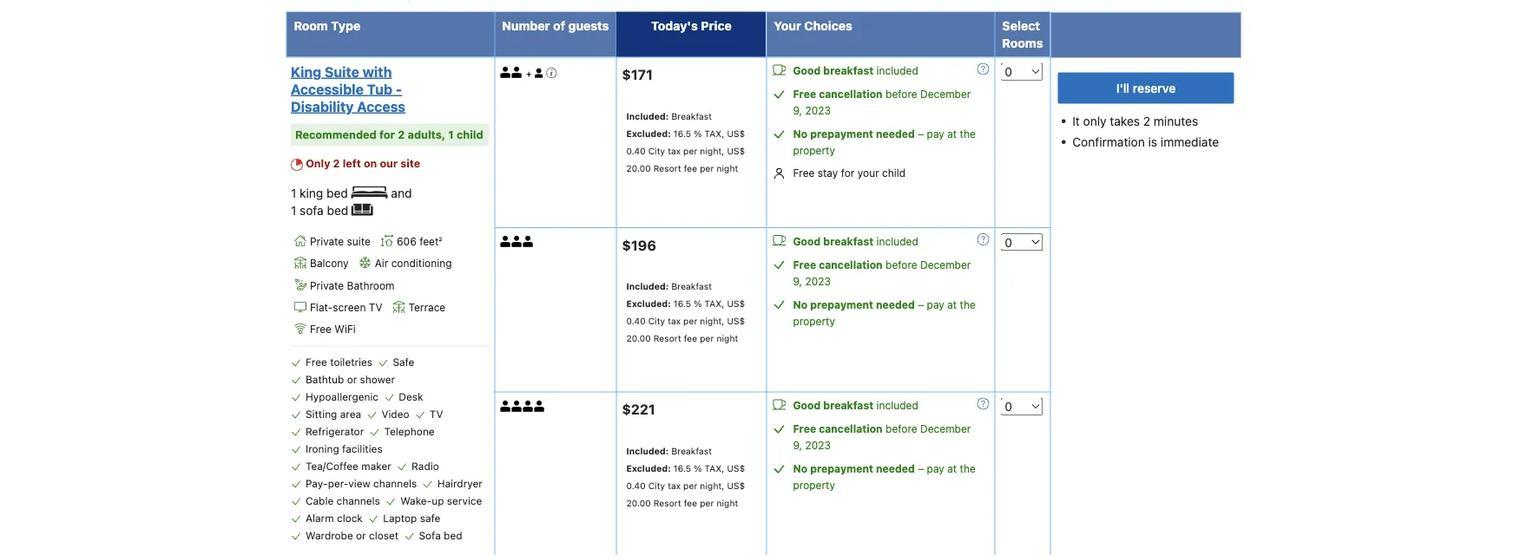 Task type: locate. For each thing, give the bounding box(es) containing it.
needed for $196
[[877, 299, 915, 311]]

1 horizontal spatial child
[[883, 167, 906, 180]]

3 us$ from the top
[[727, 299, 745, 309]]

% for $221
[[694, 463, 702, 474]]

sofa bed
[[419, 530, 463, 543]]

0 horizontal spatial 2
[[333, 157, 340, 170]]

2 % from the top
[[694, 299, 702, 309]]

0 vertical spatial cancellation
[[819, 88, 883, 100]]

– for $196
[[918, 299, 924, 311]]

tv down bathroom
[[369, 302, 383, 314]]

606 feet²
[[397, 236, 442, 248]]

excluded: down $171
[[627, 128, 671, 138]]

1 included: from the top
[[627, 111, 669, 121]]

conditioning
[[391, 258, 452, 270]]

2 vertical spatial no
[[793, 464, 808, 476]]

2 no from the top
[[793, 299, 808, 311]]

1 vertical spatial good breakfast included
[[793, 235, 919, 248]]

choices
[[805, 18, 853, 33]]

good for $196
[[793, 235, 821, 248]]

child right adults,
[[457, 129, 484, 141]]

night, for $171
[[700, 145, 725, 156]]

0 vertical spatial tax
[[668, 145, 681, 156]]

good breakfast included for $221
[[793, 400, 919, 412]]

2 vertical spatial december
[[921, 424, 972, 436]]

3 before from the top
[[886, 424, 918, 436]]

1 20.00 from the top
[[627, 163, 651, 173]]

2 before from the top
[[886, 259, 918, 271]]

2 at from the top
[[948, 299, 957, 311]]

wardrobe
[[306, 530, 353, 543]]

tea/coffee
[[306, 461, 359, 473]]

or down toiletries
[[347, 374, 357, 386]]

cancellation for $221
[[819, 424, 883, 436]]

2 vertical spatial before december 9, 2023
[[793, 424, 972, 452]]

cable channels
[[306, 496, 380, 508]]

– pay at the property for $221
[[793, 464, 976, 492]]

2 private from the top
[[310, 280, 344, 292]]

3 included from the top
[[877, 400, 919, 412]]

the for $196
[[960, 299, 976, 311]]

0.40
[[627, 145, 646, 156], [627, 316, 646, 326], [627, 481, 646, 491]]

0 vertical spatial included: breakfast
[[627, 111, 712, 121]]

2 vertical spatial tax,
[[705, 463, 725, 474]]

hypoallergenic
[[306, 392, 379, 404]]

2 vertical spatial prepayment
[[811, 464, 874, 476]]

2 vertical spatial before
[[886, 424, 918, 436]]

2 breakfast from the top
[[672, 281, 712, 292]]

1 vertical spatial more details on meals and payment options image
[[978, 398, 990, 411]]

2 20.00 from the top
[[627, 333, 651, 344]]

1 sofa bed
[[291, 203, 352, 217]]

night,
[[700, 145, 725, 156], [700, 316, 725, 326], [700, 481, 725, 491]]

1 16.5 % tax, us$ 0.40 city tax per night, us$ 20.00 resort fee per night from the top
[[627, 128, 745, 173]]

1 needed from the top
[[877, 128, 915, 140]]

2023 for $196
[[806, 275, 831, 288]]

today's
[[652, 18, 698, 33]]

20.00 for $171
[[627, 163, 651, 173]]

9, for $196
[[793, 275, 803, 288]]

2 vertical spatial –
[[918, 464, 924, 476]]

3 breakfast from the top
[[672, 446, 712, 456]]

2 vertical spatial free cancellation
[[793, 424, 883, 436]]

child right your
[[883, 167, 906, 180]]

0.40 down $171
[[627, 145, 646, 156]]

2 good breakfast included from the top
[[793, 235, 919, 248]]

– pay at the property
[[793, 128, 976, 157], [793, 299, 976, 328], [793, 464, 976, 492]]

3 9, from the top
[[793, 440, 803, 452]]

1 tax, from the top
[[705, 128, 725, 138]]

pay
[[927, 128, 945, 140], [927, 299, 945, 311], [927, 464, 945, 476]]

1 horizontal spatial for
[[841, 167, 855, 180]]

0 vertical spatial breakfast
[[672, 111, 712, 121]]

2 vertical spatial night
[[717, 498, 739, 509]]

excluded: for $196
[[627, 299, 671, 309]]

2 vertical spatial pay
[[927, 464, 945, 476]]

2 more details on meals and payment options image from the top
[[978, 398, 990, 411]]

2 up 'is'
[[1144, 114, 1151, 128]]

before december 9, 2023
[[793, 88, 972, 117], [793, 259, 972, 288], [793, 424, 972, 452]]

included: down $171
[[627, 111, 669, 121]]

0.40 down $221
[[627, 481, 646, 491]]

channels
[[374, 478, 417, 491], [337, 496, 380, 508]]

1 vertical spatial %
[[694, 299, 702, 309]]

3 night, from the top
[[700, 481, 725, 491]]

bed right sofa
[[444, 530, 463, 543]]

3 0.40 from the top
[[627, 481, 646, 491]]

night, for $196
[[700, 316, 725, 326]]

breakfast for $221
[[672, 446, 712, 456]]

– for $221
[[918, 464, 924, 476]]

price
[[701, 18, 732, 33]]

3 breakfast from the top
[[824, 400, 874, 412]]

laptop safe
[[383, 513, 441, 525]]

2 prepayment from the top
[[811, 299, 874, 311]]

3 % from the top
[[694, 463, 702, 474]]

0.40 down $196
[[627, 316, 646, 326]]

0 vertical spatial no
[[793, 128, 808, 140]]

2 vertical spatial 2
[[333, 157, 340, 170]]

2 resort from the top
[[654, 333, 682, 344]]

radio
[[412, 461, 439, 473]]

cancellation
[[819, 88, 883, 100], [819, 259, 883, 271], [819, 424, 883, 436]]

included:
[[627, 111, 669, 121], [627, 281, 669, 292], [627, 446, 669, 456]]

with
[[363, 64, 392, 80]]

free
[[793, 88, 817, 100], [793, 167, 815, 180], [793, 259, 817, 271], [310, 324, 332, 336], [306, 357, 327, 369], [793, 424, 817, 436]]

2 – from the top
[[918, 299, 924, 311]]

occupancychild image
[[535, 68, 543, 77]]

bed for king
[[327, 186, 348, 200]]

1 breakfast from the top
[[672, 111, 712, 121]]

1 vertical spatial included: breakfast
[[627, 281, 712, 292]]

1 for 1 king bed
[[291, 186, 297, 200]]

tea/coffee maker
[[306, 461, 392, 473]]

3 included: breakfast from the top
[[627, 446, 712, 456]]

select rooms
[[1003, 18, 1044, 50]]

1 private from the top
[[310, 236, 344, 248]]

included: for $171
[[627, 111, 669, 121]]

1 vertical spatial included
[[877, 235, 919, 248]]

or down clock
[[356, 530, 366, 543]]

1 at from the top
[[948, 128, 957, 140]]

0 vertical spatial 9,
[[793, 105, 803, 117]]

0 vertical spatial or
[[347, 374, 357, 386]]

2 included: breakfast from the top
[[627, 281, 712, 292]]

1 vertical spatial city
[[649, 316, 665, 326]]

2 needed from the top
[[877, 299, 915, 311]]

private up balcony
[[310, 236, 344, 248]]

3 needed from the top
[[877, 464, 915, 476]]

1
[[449, 129, 454, 141], [291, 186, 297, 200], [291, 203, 297, 217]]

excluded: for $221
[[627, 463, 671, 474]]

2 city from the top
[[649, 316, 665, 326]]

2 tax from the top
[[668, 316, 681, 326]]

3 good from the top
[[793, 400, 821, 412]]

free stay for your child
[[793, 167, 906, 180]]

1 0.40 from the top
[[627, 145, 646, 156]]

breakfast for $171
[[672, 111, 712, 121]]

clock
[[337, 513, 363, 525]]

breakfast for $196
[[672, 281, 712, 292]]

private down balcony
[[310, 280, 344, 292]]

laptop
[[383, 513, 417, 525]]

2 0.40 from the top
[[627, 316, 646, 326]]

2 no prepayment needed from the top
[[793, 299, 915, 311]]

2 vertical spatial – pay at the property
[[793, 464, 976, 492]]

1 vertical spatial resort
[[654, 333, 682, 344]]

2 vertical spatial included: breakfast
[[627, 446, 712, 456]]

0 vertical spatial december
[[921, 88, 972, 100]]

1 night, from the top
[[700, 145, 725, 156]]

1 vertical spatial fee
[[684, 333, 698, 344]]

before
[[886, 88, 918, 100], [886, 259, 918, 271], [886, 424, 918, 436]]

2 included from the top
[[877, 235, 919, 248]]

3 resort from the top
[[654, 498, 682, 509]]

2 vertical spatial 9,
[[793, 440, 803, 452]]

1 vertical spatial property
[[793, 315, 836, 328]]

at
[[948, 128, 957, 140], [948, 299, 957, 311], [948, 464, 957, 476]]

16.5 for $221
[[674, 463, 692, 474]]

number of guests
[[502, 18, 609, 33]]

1 vertical spatial included:
[[627, 281, 669, 292]]

2 excluded: from the top
[[627, 299, 671, 309]]

2 16.5 from the top
[[674, 299, 692, 309]]

2
[[1144, 114, 1151, 128], [398, 129, 405, 141], [333, 157, 340, 170]]

1 vertical spatial channels
[[337, 496, 380, 508]]

the
[[960, 128, 976, 140], [960, 299, 976, 311], [960, 464, 976, 476]]

breakfast
[[672, 111, 712, 121], [672, 281, 712, 292], [672, 446, 712, 456]]

room type
[[294, 18, 361, 33]]

city down $171
[[649, 145, 665, 156]]

1 december from the top
[[921, 88, 972, 100]]

takes
[[1110, 114, 1141, 128]]

your
[[858, 167, 880, 180]]

2 vertical spatial fee
[[684, 498, 698, 509]]

night for $196
[[717, 333, 739, 344]]

2 vertical spatial night,
[[700, 481, 725, 491]]

city down $196
[[649, 316, 665, 326]]

included: breakfast down $221
[[627, 446, 712, 456]]

bed up 1 sofa bed
[[327, 186, 348, 200]]

no prepayment needed
[[793, 128, 915, 140], [793, 299, 915, 311], [793, 464, 915, 476]]

flat-screen tv
[[310, 302, 383, 314]]

1 included: breakfast from the top
[[627, 111, 712, 121]]

i'll reserve button
[[1058, 73, 1235, 104]]

tv up telephone
[[430, 409, 443, 421]]

3 cancellation from the top
[[819, 424, 883, 436]]

at for $196
[[948, 299, 957, 311]]

good breakfast included for $196
[[793, 235, 919, 248]]

20.00 for $196
[[627, 333, 651, 344]]

1 vertical spatial prepayment
[[811, 299, 874, 311]]

0 vertical spatial night,
[[700, 145, 725, 156]]

3 night from the top
[[717, 498, 739, 509]]

room
[[294, 18, 328, 33]]

1 vertical spatial – pay at the property
[[793, 299, 976, 328]]

2 december from the top
[[921, 259, 972, 271]]

0 vertical spatial before
[[886, 88, 918, 100]]

3 free cancellation from the top
[[793, 424, 883, 436]]

excluded:
[[627, 128, 671, 138], [627, 299, 671, 309], [627, 463, 671, 474]]

december
[[921, 88, 972, 100], [921, 259, 972, 271], [921, 424, 972, 436]]

1 horizontal spatial 2
[[398, 129, 405, 141]]

resort for $221
[[654, 498, 682, 509]]

december for $196
[[921, 259, 972, 271]]

3 no from the top
[[793, 464, 808, 476]]

1 vertical spatial free cancellation
[[793, 259, 883, 271]]

before december 9, 2023 for $196
[[793, 259, 972, 288]]

for up our
[[380, 129, 395, 141]]

free toiletries
[[306, 357, 373, 369]]

included: for $221
[[627, 446, 669, 456]]

3 excluded: from the top
[[627, 463, 671, 474]]

1 vertical spatial bed
[[327, 203, 349, 217]]

16.5 for $196
[[674, 299, 692, 309]]

2 vertical spatial city
[[649, 481, 665, 491]]

sofa
[[300, 203, 324, 217]]

included for $196
[[877, 235, 919, 248]]

1 % from the top
[[694, 128, 702, 138]]

resort
[[654, 163, 682, 173], [654, 333, 682, 344], [654, 498, 682, 509]]

free cancellation for $196
[[793, 259, 883, 271]]

5 us$ from the top
[[727, 463, 745, 474]]

2 vertical spatial property
[[793, 480, 836, 492]]

excluded: down $196
[[627, 299, 671, 309]]

at for $221
[[948, 464, 957, 476]]

0 vertical spatial at
[[948, 128, 957, 140]]

1 vertical spatial 9,
[[793, 275, 803, 288]]

or for wardrobe
[[356, 530, 366, 543]]

1 vertical spatial 16.5 % tax, us$ 0.40 city tax per night, us$ 20.00 resort fee per night
[[627, 299, 745, 344]]

2 vertical spatial included
[[877, 400, 919, 412]]

included: breakfast down $196
[[627, 281, 712, 292]]

more details on meals and payment options image
[[978, 63, 990, 75], [978, 398, 990, 411]]

1 vertical spatial the
[[960, 299, 976, 311]]

1 before from the top
[[886, 88, 918, 100]]

3 tax from the top
[[668, 481, 681, 491]]

3 december from the top
[[921, 424, 972, 436]]

2023 for $221
[[806, 440, 831, 452]]

– pay at the property for $196
[[793, 299, 976, 328]]

1 resort from the top
[[654, 163, 682, 173]]

1 vertical spatial 0.40
[[627, 316, 646, 326]]

included: down $221
[[627, 446, 669, 456]]

3 city from the top
[[649, 481, 665, 491]]

1 vertical spatial 1
[[291, 186, 297, 200]]

1 breakfast from the top
[[824, 65, 874, 77]]

2 vertical spatial the
[[960, 464, 976, 476]]

3 2023 from the top
[[806, 440, 831, 452]]

2 night from the top
[[717, 333, 739, 344]]

2 9, from the top
[[793, 275, 803, 288]]

2 vertical spatial included:
[[627, 446, 669, 456]]

0 vertical spatial included
[[877, 65, 919, 77]]

i'll reserve
[[1117, 81, 1176, 95]]

private suite
[[310, 236, 371, 248]]

tax, for $171
[[705, 128, 725, 138]]

2 horizontal spatial 2
[[1144, 114, 1151, 128]]

% for $171
[[694, 128, 702, 138]]

is
[[1149, 135, 1158, 149]]

0 vertical spatial night
[[717, 163, 739, 173]]

or for bathtub
[[347, 374, 357, 386]]

1 left sofa
[[291, 203, 297, 217]]

2 vertical spatial breakfast
[[672, 446, 712, 456]]

2 tax, from the top
[[705, 299, 725, 309]]

fee for $171
[[684, 163, 698, 173]]

3 at from the top
[[948, 464, 957, 476]]

immediate
[[1161, 135, 1220, 149]]

2 vertical spatial good breakfast included
[[793, 400, 919, 412]]

excluded: down $221
[[627, 463, 671, 474]]

2 left adults,
[[398, 129, 405, 141]]

2 vertical spatial %
[[694, 463, 702, 474]]

3 good breakfast included from the top
[[793, 400, 919, 412]]

2 property from the top
[[793, 315, 836, 328]]

included: for $196
[[627, 281, 669, 292]]

2 night, from the top
[[700, 316, 725, 326]]

2 vertical spatial 16.5
[[674, 463, 692, 474]]

1 vertical spatial 16.5
[[674, 299, 692, 309]]

2 vertical spatial at
[[948, 464, 957, 476]]

0 vertical spatial before december 9, 2023
[[793, 88, 972, 117]]

1 left 'king'
[[291, 186, 297, 200]]

maker
[[362, 461, 392, 473]]

2 vertical spatial 1
[[291, 203, 297, 217]]

1 tax from the top
[[668, 145, 681, 156]]

1 vertical spatial tax,
[[705, 299, 725, 309]]

it
[[1073, 114, 1080, 128]]

occupancy image
[[501, 66, 512, 78], [512, 236, 523, 248], [523, 236, 534, 248], [512, 401, 523, 412]]

1 included from the top
[[877, 65, 919, 77]]

terrace
[[409, 302, 446, 314]]

for right stay
[[841, 167, 855, 180]]

included: breakfast for $221
[[627, 446, 712, 456]]

occupancy image
[[512, 66, 523, 78], [501, 236, 512, 248], [501, 401, 512, 412], [523, 401, 534, 412], [534, 401, 546, 412]]

3 – from the top
[[918, 464, 924, 476]]

1 vertical spatial no prepayment needed
[[793, 299, 915, 311]]

desk
[[399, 392, 423, 404]]

0 vertical spatial private
[[310, 236, 344, 248]]

resort for $196
[[654, 333, 682, 344]]

$196
[[622, 237, 657, 254]]

2 vertical spatial 16.5 % tax, us$ 0.40 city tax per night, us$ 20.00 resort fee per night
[[627, 463, 745, 509]]

1 excluded: from the top
[[627, 128, 671, 138]]

20.00 for $221
[[627, 498, 651, 509]]

1 vertical spatial excluded:
[[627, 299, 671, 309]]

tv
[[369, 302, 383, 314], [430, 409, 443, 421]]

1 vertical spatial breakfast
[[824, 235, 874, 248]]

ironing
[[306, 444, 339, 456]]

2 fee from the top
[[684, 333, 698, 344]]

prepayment
[[811, 128, 874, 140], [811, 299, 874, 311], [811, 464, 874, 476]]

2023
[[806, 105, 831, 117], [806, 275, 831, 288], [806, 440, 831, 452]]

included: breakfast down $171
[[627, 111, 712, 121]]

2 good from the top
[[793, 235, 821, 248]]

2 vertical spatial resort
[[654, 498, 682, 509]]

breakfast
[[824, 65, 874, 77], [824, 235, 874, 248], [824, 400, 874, 412]]

air
[[375, 258, 389, 270]]

pay-
[[306, 478, 328, 491]]

fee
[[684, 163, 698, 173], [684, 333, 698, 344], [684, 498, 698, 509]]

0 vertical spatial needed
[[877, 128, 915, 140]]

or
[[347, 374, 357, 386], [356, 530, 366, 543]]

city for $196
[[649, 316, 665, 326]]

1 night from the top
[[717, 163, 739, 173]]

606
[[397, 236, 417, 248]]

1 city from the top
[[649, 145, 665, 156]]

3 pay from the top
[[927, 464, 945, 476]]

pay for $221
[[927, 464, 945, 476]]

2 us$ from the top
[[727, 145, 745, 156]]

3 – pay at the property from the top
[[793, 464, 976, 492]]

2 vertical spatial needed
[[877, 464, 915, 476]]

1 good breakfast included from the top
[[793, 65, 919, 77]]

16.5
[[674, 128, 692, 138], [674, 299, 692, 309], [674, 463, 692, 474]]

0 vertical spatial – pay at the property
[[793, 128, 976, 157]]

1 vertical spatial night,
[[700, 316, 725, 326]]

2 included: from the top
[[627, 281, 669, 292]]

resort for $171
[[654, 163, 682, 173]]

1 vertical spatial before
[[886, 259, 918, 271]]

1 vertical spatial for
[[841, 167, 855, 180]]

1 vertical spatial 20.00
[[627, 333, 651, 344]]

bed down 1 king bed
[[327, 203, 349, 217]]

alarm clock
[[306, 513, 363, 525]]

bed
[[327, 186, 348, 200], [327, 203, 349, 217], [444, 530, 463, 543]]

0 vertical spatial 1
[[449, 129, 454, 141]]

0 vertical spatial free cancellation
[[793, 88, 883, 100]]

0 vertical spatial no prepayment needed
[[793, 128, 915, 140]]

city down $221
[[649, 481, 665, 491]]

2 cancellation from the top
[[819, 259, 883, 271]]

2 the from the top
[[960, 299, 976, 311]]

for
[[380, 129, 395, 141], [841, 167, 855, 180]]

2 vertical spatial tax
[[668, 481, 681, 491]]

included: breakfast
[[627, 111, 712, 121], [627, 281, 712, 292], [627, 446, 712, 456]]

1 vertical spatial pay
[[927, 299, 945, 311]]

included for $221
[[877, 400, 919, 412]]

0.40 for $196
[[627, 316, 646, 326]]

2 vertical spatial 20.00
[[627, 498, 651, 509]]

1 vertical spatial no
[[793, 299, 808, 311]]

0 vertical spatial the
[[960, 128, 976, 140]]

channels down view
[[337, 496, 380, 508]]

0 vertical spatial resort
[[654, 163, 682, 173]]

3 before december 9, 2023 from the top
[[793, 424, 972, 452]]

1 right adults,
[[449, 129, 454, 141]]

included: down $196
[[627, 281, 669, 292]]

tax
[[668, 145, 681, 156], [668, 316, 681, 326], [668, 481, 681, 491]]

no for $221
[[793, 464, 808, 476]]

more details on meals and payment options image
[[978, 234, 990, 246]]

1 fee from the top
[[684, 163, 698, 173]]

3 property from the top
[[793, 480, 836, 492]]

2 vertical spatial 0.40
[[627, 481, 646, 491]]

channels down maker
[[374, 478, 417, 491]]

1 vertical spatial tax
[[668, 316, 681, 326]]

2 pay from the top
[[927, 299, 945, 311]]

1 vertical spatial child
[[883, 167, 906, 180]]

2 2023 from the top
[[806, 275, 831, 288]]

16.5 % tax, us$ 0.40 city tax per night, us$ 20.00 resort fee per night
[[627, 128, 745, 173], [627, 299, 745, 344], [627, 463, 745, 509]]

2 left left on the left top of the page
[[333, 157, 340, 170]]

included: breakfast for $171
[[627, 111, 712, 121]]

no prepayment needed for $196
[[793, 299, 915, 311]]

0 vertical spatial 2023
[[806, 105, 831, 117]]

0 vertical spatial channels
[[374, 478, 417, 491]]

2 vertical spatial good
[[793, 400, 821, 412]]



Task type: describe. For each thing, give the bounding box(es) containing it.
bathroom
[[347, 280, 395, 292]]

december for $221
[[921, 424, 972, 436]]

16.5 for $171
[[674, 128, 692, 138]]

fee for $196
[[684, 333, 698, 344]]

2 vertical spatial bed
[[444, 530, 463, 543]]

type
[[331, 18, 361, 33]]

night for $171
[[717, 163, 739, 173]]

1 no prepayment needed from the top
[[793, 128, 915, 140]]

1 cancellation from the top
[[819, 88, 883, 100]]

16.5 % tax, us$ 0.40 city tax per night, us$ 20.00 resort fee per night for $221
[[627, 463, 745, 509]]

tax for $221
[[668, 481, 681, 491]]

city for $221
[[649, 481, 665, 491]]

king suite with accessible tub - disability access link
[[291, 63, 485, 115]]

night for $221
[[717, 498, 739, 509]]

before for $196
[[886, 259, 918, 271]]

1 us$ from the top
[[727, 128, 745, 138]]

night, for $221
[[700, 481, 725, 491]]

sitting area
[[306, 409, 361, 421]]

it only takes 2 minutes confirmation is immediate
[[1073, 114, 1220, 149]]

breakfast for $196
[[824, 235, 874, 248]]

pay for $196
[[927, 299, 945, 311]]

private for private bathroom
[[310, 280, 344, 292]]

access
[[357, 98, 406, 115]]

wifi
[[335, 324, 356, 336]]

prepayment for $221
[[811, 464, 874, 476]]

confirmation
[[1073, 135, 1146, 149]]

king
[[291, 64, 321, 80]]

on
[[364, 157, 377, 170]]

tub
[[367, 81, 393, 97]]

accessible
[[291, 81, 364, 97]]

recommended for 2 adults,  1 child
[[295, 129, 484, 141]]

tax, for $196
[[705, 299, 725, 309]]

hairdryer
[[437, 478, 483, 491]]

1 free cancellation from the top
[[793, 88, 883, 100]]

pay-per-view channels
[[306, 478, 417, 491]]

tax for $171
[[668, 145, 681, 156]]

cancellation for $196
[[819, 259, 883, 271]]

1 9, from the top
[[793, 105, 803, 117]]

1 – from the top
[[918, 128, 924, 140]]

property for $196
[[793, 315, 836, 328]]

of
[[553, 18, 566, 33]]

telephone
[[384, 426, 435, 438]]

1 2023 from the top
[[806, 105, 831, 117]]

0 horizontal spatial child
[[457, 129, 484, 141]]

area
[[340, 409, 361, 421]]

closet
[[369, 530, 399, 543]]

good for $221
[[793, 400, 821, 412]]

before for $221
[[886, 424, 918, 436]]

breakfast for $221
[[824, 400, 874, 412]]

only 2 left on our site
[[306, 157, 420, 170]]

free cancellation for $221
[[793, 424, 883, 436]]

ironing facilities
[[306, 444, 383, 456]]

your
[[774, 18, 802, 33]]

only
[[1084, 114, 1107, 128]]

the for $221
[[960, 464, 976, 476]]

number
[[502, 18, 550, 33]]

prepayment for $196
[[811, 299, 874, 311]]

suite
[[347, 236, 371, 248]]

excluded: for $171
[[627, 128, 671, 138]]

alarm
[[306, 513, 334, 525]]

bathtub or shower
[[306, 374, 395, 386]]

1 – pay at the property from the top
[[793, 128, 976, 157]]

feet²
[[420, 236, 442, 248]]

1 more details on meals and payment options image from the top
[[978, 63, 990, 75]]

sitting
[[306, 409, 337, 421]]

left
[[343, 157, 361, 170]]

no for $196
[[793, 299, 808, 311]]

0.40 for $171
[[627, 145, 646, 156]]

cable
[[306, 496, 334, 508]]

9, for $221
[[793, 440, 803, 452]]

air conditioning
[[375, 258, 452, 270]]

video
[[382, 409, 410, 421]]

16.5 % tax, us$ 0.40 city tax per night, us$ 20.00 resort fee per night for $171
[[627, 128, 745, 173]]

property for $221
[[793, 480, 836, 492]]

tax for $196
[[668, 316, 681, 326]]

king
[[300, 186, 323, 200]]

before december 9, 2023 for $221
[[793, 424, 972, 452]]

1 vertical spatial 2
[[398, 129, 405, 141]]

1 horizontal spatial tv
[[430, 409, 443, 421]]

1 for 1 sofa bed
[[291, 203, 297, 217]]

up
[[432, 496, 444, 508]]

rooms
[[1003, 36, 1044, 50]]

$221
[[622, 402, 656, 419]]

guests
[[569, 18, 609, 33]]

% for $196
[[694, 299, 702, 309]]

your choices
[[774, 18, 853, 33]]

suite
[[325, 64, 360, 80]]

refrigerator
[[306, 426, 364, 438]]

included: breakfast for $196
[[627, 281, 712, 292]]

site
[[401, 157, 420, 170]]

bed for sofa
[[327, 203, 349, 217]]

wake-up service
[[401, 496, 482, 508]]

minutes
[[1154, 114, 1199, 128]]

screen
[[333, 302, 366, 314]]

1 pay from the top
[[927, 128, 945, 140]]

6 us$ from the top
[[727, 481, 745, 491]]

no prepayment needed for $221
[[793, 464, 915, 476]]

1 property from the top
[[793, 145, 836, 157]]

16.5 % tax, us$ 0.40 city tax per night, us$ 20.00 resort fee per night for $196
[[627, 299, 745, 344]]

1 the from the top
[[960, 128, 976, 140]]

view
[[349, 478, 371, 491]]

2 inside it only takes 2 minutes confirmation is immediate
[[1144, 114, 1151, 128]]

private for private suite
[[310, 236, 344, 248]]

safe
[[420, 513, 441, 525]]

1 no from the top
[[793, 128, 808, 140]]

0 horizontal spatial tv
[[369, 302, 383, 314]]

and
[[391, 186, 412, 200]]

safe
[[393, 357, 415, 369]]

1 before december 9, 2023 from the top
[[793, 88, 972, 117]]

service
[[447, 496, 482, 508]]

per-
[[328, 478, 349, 491]]

tax, for $221
[[705, 463, 725, 474]]

our
[[380, 157, 398, 170]]

1 good from the top
[[793, 65, 821, 77]]

king suite with accessible tub - disability access
[[291, 64, 406, 115]]

1 prepayment from the top
[[811, 128, 874, 140]]

0 vertical spatial for
[[380, 129, 395, 141]]

fee for $221
[[684, 498, 698, 509]]

only
[[306, 157, 331, 170]]

couch image
[[352, 204, 373, 216]]

$171
[[622, 67, 653, 83]]

4 us$ from the top
[[727, 316, 745, 326]]

facilities
[[342, 444, 383, 456]]

private bathroom
[[310, 280, 395, 292]]

disability
[[291, 98, 354, 115]]

1 king bed
[[291, 186, 351, 200]]

wardrobe or closet
[[306, 530, 399, 543]]

needed for $221
[[877, 464, 915, 476]]

0.40 for $221
[[627, 481, 646, 491]]

wake-
[[401, 496, 432, 508]]

stay
[[818, 167, 838, 180]]

adults,
[[408, 129, 446, 141]]

free wifi
[[310, 324, 356, 336]]

bathtub
[[306, 374, 344, 386]]

city for $171
[[649, 145, 665, 156]]

select
[[1003, 18, 1041, 33]]



Task type: vqa. For each thing, say whether or not it's contained in the screenshot.
1.8 related to London
no



